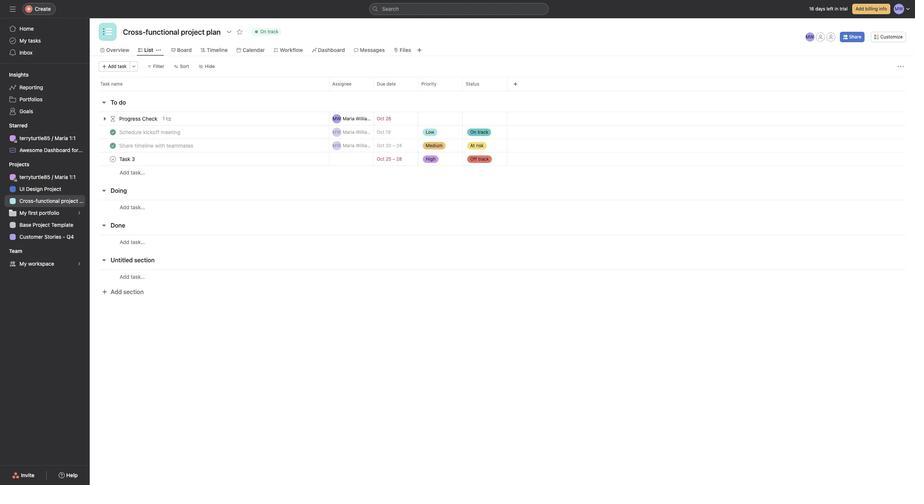 Task type: locate. For each thing, give the bounding box(es) containing it.
3 add task… from the top
[[120, 239, 145, 245]]

oct 25 – 28
[[377, 156, 402, 162]]

assignee
[[333, 81, 352, 87]]

base project template link
[[4, 219, 85, 231]]

my for my tasks
[[19, 37, 27, 44]]

1 vertical spatial on track
[[471, 129, 489, 135]]

maria
[[343, 116, 355, 121], [343, 129, 355, 135], [55, 135, 68, 141], [343, 143, 355, 148], [55, 174, 68, 180]]

2 task… from the top
[[131, 204, 145, 210]]

oct left '26'
[[377, 116, 385, 122]]

my for my first portfolio
[[19, 210, 27, 216]]

/ up awesome dashboard for new project link
[[52, 135, 53, 141]]

williams for medium
[[356, 143, 374, 148]]

2 maria williams from the top
[[343, 129, 374, 135]]

ui design project
[[19, 186, 61, 192]]

– for 28
[[393, 156, 395, 162]]

add task… row
[[90, 166, 916, 180], [90, 200, 916, 214], [90, 235, 916, 249], [90, 270, 916, 284]]

collapse task list for this section image left the untitled
[[101, 257, 107, 263]]

/ for dashboard
[[52, 135, 53, 141]]

1 vertical spatial /
[[52, 174, 53, 180]]

Progress Check text field
[[118, 115, 160, 123]]

1 vertical spatial terryturtle85 / maria 1:1
[[19, 174, 76, 180]]

section down untitled section
[[123, 289, 144, 296]]

task name
[[100, 81, 123, 87]]

oct for oct 25 – 28
[[377, 156, 385, 162]]

4 add task… row from the top
[[90, 270, 916, 284]]

1 vertical spatial section
[[123, 289, 144, 296]]

0 horizontal spatial on track
[[261, 29, 279, 34]]

completed checkbox down dependencies image
[[109, 128, 117, 137]]

portfolios
[[19, 96, 43, 103]]

project up completed option
[[92, 147, 109, 153]]

completed image inside task 3 'cell'
[[109, 155, 117, 164]]

add task… button up add section
[[120, 273, 145, 281]]

maria williams left oct 26
[[343, 116, 374, 121]]

4 collapse task list for this section image from the top
[[101, 257, 107, 263]]

add task… button for done
[[120, 238, 145, 246]]

add task… button for untitled section
[[120, 273, 145, 281]]

terryturtle85 up awesome at the left top of page
[[19, 135, 50, 141]]

terryturtle85 for design
[[19, 174, 50, 180]]

add down doing button
[[120, 204, 129, 210]]

terryturtle85 / maria 1:1 link up ui design project
[[4, 171, 85, 183]]

1 add task… from the top
[[120, 169, 145, 176]]

add task… button inside header to do tree grid
[[120, 169, 145, 177]]

3 williams from the top
[[356, 143, 374, 148]]

1 completed checkbox from the top
[[109, 128, 117, 137]]

–
[[393, 143, 396, 149], [393, 156, 395, 162]]

1 terryturtle85 / maria 1:1 link from the top
[[4, 132, 85, 144]]

add field image
[[514, 82, 518, 86]]

1 oct from the top
[[377, 116, 385, 122]]

on track button
[[248, 27, 285, 37]]

1:1 up for
[[69, 135, 76, 141]]

2 add task… button from the top
[[120, 203, 145, 212]]

my workspace link
[[4, 258, 85, 270]]

2 terryturtle85 / maria 1:1 from the top
[[19, 174, 76, 180]]

1 terryturtle85 from the top
[[19, 135, 50, 141]]

overview link
[[100, 46, 129, 54]]

new
[[80, 147, 91, 153]]

projects
[[9, 161, 29, 168]]

terryturtle85 / maria 1:1 inside projects element
[[19, 174, 76, 180]]

projects button
[[0, 161, 29, 168]]

do
[[119, 99, 126, 106]]

0 vertical spatial williams
[[356, 116, 374, 121]]

0 vertical spatial completed checkbox
[[109, 128, 117, 137]]

3 add task… row from the top
[[90, 235, 916, 249]]

2 1:1 from the top
[[69, 174, 76, 180]]

0 vertical spatial project
[[92, 147, 109, 153]]

design
[[26, 186, 43, 192]]

projects element
[[0, 158, 90, 245]]

add left billing
[[856, 6, 865, 12]]

1 my from the top
[[19, 37, 27, 44]]

terryturtle85 / maria 1:1 link inside starred element
[[4, 132, 85, 144]]

0 horizontal spatial dashboard
[[44, 147, 70, 153]]

at risk
[[471, 143, 484, 148]]

0 vertical spatial completed image
[[109, 141, 117, 150]]

mw inside button
[[807, 34, 815, 40]]

on track up risk
[[471, 129, 489, 135]]

track up at risk dropdown button
[[478, 129, 489, 135]]

my left first
[[19, 210, 27, 216]]

0 vertical spatial my
[[19, 37, 27, 44]]

my down team
[[19, 261, 27, 267]]

mw button
[[806, 33, 815, 42]]

name
[[111, 81, 123, 87]]

add inside 'button'
[[856, 6, 865, 12]]

mw
[[807, 34, 815, 40], [333, 116, 341, 121], [333, 129, 341, 135], [333, 143, 341, 148]]

row containing high
[[90, 152, 916, 166]]

collapse task list for this section image left doing
[[101, 188, 107, 194]]

customer stories - q4 link
[[4, 231, 85, 243]]

terryturtle85 / maria 1:1 for design
[[19, 174, 76, 180]]

3 collapse task list for this section image from the top
[[101, 223, 107, 229]]

1:1 inside starred element
[[69, 135, 76, 141]]

add tab image
[[417, 47, 423, 53]]

info
[[880, 6, 888, 12]]

add task… button for doing
[[120, 203, 145, 212]]

terryturtle85 / maria 1:1 up awesome dashboard for new project link
[[19, 135, 76, 141]]

0 vertical spatial –
[[393, 143, 396, 149]]

completed image inside the share timeline with teammates cell
[[109, 141, 117, 150]]

1:1 up "project"
[[69, 174, 76, 180]]

1 vertical spatial terryturtle85
[[19, 174, 50, 180]]

oct left "25"
[[377, 156, 385, 162]]

collapse task list for this section image left to
[[101, 100, 107, 106]]

section for add section
[[123, 289, 144, 296]]

4 add task… button from the top
[[120, 273, 145, 281]]

dashboard left for
[[44, 147, 70, 153]]

1 / from the top
[[52, 135, 53, 141]]

track
[[268, 29, 279, 34], [478, 129, 489, 135], [479, 156, 489, 162]]

my left tasks
[[19, 37, 27, 44]]

1 vertical spatial dashboard
[[44, 147, 70, 153]]

1 vertical spatial completed checkbox
[[109, 141, 117, 150]]

oct 20 – 24
[[377, 143, 402, 149]]

1 vertical spatial terryturtle85 / maria 1:1 link
[[4, 171, 85, 183]]

due date
[[377, 81, 396, 87]]

completed image
[[109, 141, 117, 150], [109, 155, 117, 164]]

terryturtle85 / maria 1:1 up ui design project link
[[19, 174, 76, 180]]

1 completed image from the top
[[109, 141, 117, 150]]

filter
[[153, 64, 164, 69]]

oct 19
[[377, 129, 391, 135]]

section inside 'button'
[[123, 289, 144, 296]]

to do button
[[111, 96, 126, 109]]

maria inside projects element
[[55, 174, 68, 180]]

completed checkbox for low
[[109, 128, 117, 137]]

– right "25"
[[393, 156, 395, 162]]

track inside popup button
[[478, 129, 489, 135]]

medium
[[426, 143, 443, 148]]

terryturtle85 / maria 1:1 inside starred element
[[19, 135, 76, 141]]

completed image left task 3 text field in the top of the page
[[109, 155, 117, 164]]

template
[[51, 222, 73, 228]]

Completed checkbox
[[109, 155, 117, 164]]

oct left 20
[[377, 143, 385, 149]]

my for my workspace
[[19, 261, 27, 267]]

– left the 24
[[393, 143, 396, 149]]

terryturtle85 / maria 1:1 link for design
[[4, 171, 85, 183]]

off track button
[[463, 152, 507, 166]]

2 terryturtle85 from the top
[[19, 174, 50, 180]]

cross-functional project plan
[[19, 198, 90, 204]]

1:1 inside projects element
[[69, 174, 76, 180]]

1 horizontal spatial on
[[471, 129, 477, 135]]

status
[[466, 81, 480, 87]]

2 oct from the top
[[377, 129, 385, 135]]

1 vertical spatial williams
[[356, 129, 374, 135]]

0 vertical spatial terryturtle85
[[19, 135, 50, 141]]

1 vertical spatial 1:1
[[69, 174, 76, 180]]

maria williams left oct 19
[[343, 129, 374, 135]]

2 terryturtle85 / maria 1:1 link from the top
[[4, 171, 85, 183]]

2 vertical spatial williams
[[356, 143, 374, 148]]

schedule kickoff meeting cell
[[90, 125, 330, 139]]

completed checkbox inside schedule kickoff meeting "cell"
[[109, 128, 117, 137]]

terryturtle85 / maria 1:1 for dashboard
[[19, 135, 76, 141]]

0 vertical spatial /
[[52, 135, 53, 141]]

team button
[[0, 248, 22, 255]]

2 vertical spatial my
[[19, 261, 27, 267]]

on inside dropdown button
[[261, 29, 267, 34]]

Task 3 text field
[[118, 155, 137, 163]]

1 terryturtle85 / maria 1:1 from the top
[[19, 135, 76, 141]]

4 add task… from the top
[[120, 274, 145, 280]]

1 vertical spatial completed image
[[109, 155, 117, 164]]

4 oct from the top
[[377, 156, 385, 162]]

add task… down task 3 text field in the top of the page
[[120, 169, 145, 176]]

completed checkbox up completed option
[[109, 141, 117, 150]]

terryturtle85 inside projects element
[[19, 174, 50, 180]]

add task… button down task 3 text field in the top of the page
[[120, 169, 145, 177]]

high
[[426, 156, 436, 162]]

on up at
[[471, 129, 477, 135]]

billing
[[866, 6, 879, 12]]

search button
[[370, 3, 549, 15]]

my inside my tasks link
[[19, 37, 27, 44]]

maria williams left 20
[[343, 143, 374, 148]]

1 vertical spatial my
[[19, 210, 27, 216]]

0 horizontal spatial on
[[261, 29, 267, 34]]

2 my from the top
[[19, 210, 27, 216]]

add to starred image
[[237, 29, 243, 35]]

add task… for doing
[[120, 204, 145, 210]]

terryturtle85 inside starred element
[[19, 135, 50, 141]]

0 vertical spatial on
[[261, 29, 267, 34]]

sort
[[180, 64, 189, 69]]

williams left oct 26
[[356, 116, 374, 121]]

customize
[[881, 34, 904, 40]]

None text field
[[121, 25, 223, 39]]

1 vertical spatial maria williams
[[343, 129, 374, 135]]

4 task… from the top
[[131, 274, 145, 280]]

on track up calendar at the top left
[[261, 29, 279, 34]]

/ inside starred element
[[52, 135, 53, 141]]

dashboard inside starred element
[[44, 147, 70, 153]]

plan
[[79, 198, 90, 204]]

add down task 3 text field in the top of the page
[[120, 169, 129, 176]]

2 collapse task list for this section image from the top
[[101, 188, 107, 194]]

collapse task list for this section image
[[101, 100, 107, 106], [101, 188, 107, 194], [101, 223, 107, 229], [101, 257, 107, 263]]

oct for oct 26
[[377, 116, 385, 122]]

on up calendar at the top left
[[261, 29, 267, 34]]

add task… button down doing button
[[120, 203, 145, 212]]

untitled section
[[111, 257, 155, 264]]

goals
[[19, 108, 33, 114]]

williams left oct 19
[[356, 129, 374, 135]]

ui design project link
[[4, 183, 85, 195]]

hide sidebar image
[[10, 6, 16, 12]]

section right the untitled
[[134, 257, 155, 264]]

1 task… from the top
[[131, 169, 145, 176]]

2 vertical spatial maria williams
[[343, 143, 374, 148]]

more actions image right task
[[132, 64, 136, 69]]

starred element
[[0, 119, 109, 158]]

0 vertical spatial terryturtle85 / maria 1:1 link
[[4, 132, 85, 144]]

on inside popup button
[[471, 129, 477, 135]]

add section
[[111, 289, 144, 296]]

section inside 'button'
[[134, 257, 155, 264]]

dashboard link
[[312, 46, 345, 54]]

add task… up untitled section 'button'
[[120, 239, 145, 245]]

maria williams
[[343, 116, 374, 121], [343, 129, 374, 135], [343, 143, 374, 148]]

1 1:1 from the top
[[69, 135, 76, 141]]

terryturtle85 / maria 1:1
[[19, 135, 76, 141], [19, 174, 76, 180]]

2 completed image from the top
[[109, 155, 117, 164]]

terryturtle85 up design
[[19, 174, 50, 180]]

project down my first portfolio
[[33, 222, 50, 228]]

help
[[66, 473, 78, 479]]

on track
[[261, 29, 279, 34], [471, 129, 489, 135]]

invite button
[[7, 469, 39, 483]]

more actions image
[[899, 64, 905, 70], [132, 64, 136, 69]]

1 horizontal spatial on track
[[471, 129, 489, 135]]

/
[[52, 135, 53, 141], [52, 174, 53, 180]]

1 williams from the top
[[356, 116, 374, 121]]

williams for low
[[356, 129, 374, 135]]

stories
[[44, 234, 61, 240]]

teams element
[[0, 245, 90, 272]]

row
[[90, 77, 916, 91], [99, 91, 907, 91], [90, 112, 916, 126], [90, 125, 916, 139], [90, 139, 916, 153], [90, 152, 916, 166]]

add section button
[[99, 285, 147, 299]]

add left task
[[108, 64, 117, 69]]

header to do tree grid
[[90, 112, 916, 180]]

messages
[[360, 47, 385, 53]]

2 / from the top
[[52, 174, 53, 180]]

add
[[856, 6, 865, 12], [108, 64, 117, 69], [120, 169, 129, 176], [120, 204, 129, 210], [120, 239, 129, 245], [120, 274, 129, 280], [111, 289, 122, 296]]

0 vertical spatial dashboard
[[318, 47, 345, 53]]

collapse task list for this section image left done 'button'
[[101, 223, 107, 229]]

2 add task… row from the top
[[90, 200, 916, 214]]

1 subtask image
[[166, 117, 171, 121]]

trial
[[841, 6, 849, 12]]

insights
[[9, 71, 29, 78]]

add task… up add section
[[120, 274, 145, 280]]

task 3 cell
[[90, 152, 330, 166]]

3 add task… button from the top
[[120, 238, 145, 246]]

completed image up completed option
[[109, 141, 117, 150]]

3 oct from the top
[[377, 143, 385, 149]]

more actions image down customize
[[899, 64, 905, 70]]

2 williams from the top
[[356, 129, 374, 135]]

1 add task… button from the top
[[120, 169, 145, 177]]

my inside my workspace link
[[19, 261, 27, 267]]

completed checkbox inside the share timeline with teammates cell
[[109, 141, 117, 150]]

track for high
[[479, 156, 489, 162]]

0 vertical spatial section
[[134, 257, 155, 264]]

0 vertical spatial on track
[[261, 29, 279, 34]]

0 vertical spatial 1:1
[[69, 135, 76, 141]]

2 add task… from the top
[[120, 204, 145, 210]]

track right off
[[479, 156, 489, 162]]

add down the untitled
[[111, 289, 122, 296]]

my inside my first portfolio link
[[19, 210, 27, 216]]

track up workflow link
[[268, 29, 279, 34]]

board
[[177, 47, 192, 53]]

see details, my workspace image
[[77, 262, 82, 266]]

my
[[19, 37, 27, 44], [19, 210, 27, 216], [19, 261, 27, 267]]

terryturtle85 / maria 1:1 link
[[4, 132, 85, 144], [4, 171, 85, 183]]

ui
[[19, 186, 25, 192]]

2 vertical spatial track
[[479, 156, 489, 162]]

1 vertical spatial track
[[478, 129, 489, 135]]

1 vertical spatial –
[[393, 156, 395, 162]]

/ up ui design project link
[[52, 174, 53, 180]]

add inside 'button'
[[111, 289, 122, 296]]

/ inside projects element
[[52, 174, 53, 180]]

dashboard up assignee
[[318, 47, 345, 53]]

1 vertical spatial on
[[471, 129, 477, 135]]

done
[[111, 222, 125, 229]]

terryturtle85 / maria 1:1 link up awesome at the left top of page
[[4, 132, 85, 144]]

hide button
[[196, 61, 218, 72]]

1 maria williams from the top
[[343, 116, 374, 121]]

share timeline with teammates cell
[[90, 139, 330, 153]]

dashboard
[[318, 47, 345, 53], [44, 147, 70, 153]]

oct
[[377, 116, 385, 122], [377, 129, 385, 135], [377, 143, 385, 149], [377, 156, 385, 162]]

oct inside row
[[377, 156, 385, 162]]

timeline link
[[201, 46, 228, 54]]

project
[[61, 198, 78, 204]]

0 vertical spatial terryturtle85 / maria 1:1
[[19, 135, 76, 141]]

oct left the 19
[[377, 129, 385, 135]]

list link
[[138, 46, 153, 54]]

collapse task list for this section image for done
[[101, 223, 107, 229]]

3 maria williams from the top
[[343, 143, 374, 148]]

williams left 20
[[356, 143, 374, 148]]

3 my from the top
[[19, 261, 27, 267]]

my first portfolio link
[[4, 207, 85, 219]]

0 vertical spatial maria williams
[[343, 116, 374, 121]]

add task… button up untitled section 'button'
[[120, 238, 145, 246]]

add task… down doing button
[[120, 204, 145, 210]]

due
[[377, 81, 386, 87]]

2 completed checkbox from the top
[[109, 141, 117, 150]]

on
[[261, 29, 267, 34], [471, 129, 477, 135]]

project up cross-functional project plan
[[44, 186, 61, 192]]

Completed checkbox
[[109, 128, 117, 137], [109, 141, 117, 150]]

add task… row for untitled section
[[90, 270, 916, 284]]

expand subtask list for the task progress check image
[[102, 116, 108, 122]]

3 task… from the top
[[131, 239, 145, 245]]

awesome dashboard for new project link
[[4, 144, 109, 156]]



Task type: vqa. For each thing, say whether or not it's contained in the screenshot.
Goals link
yes



Task type: describe. For each thing, give the bounding box(es) containing it.
insights button
[[0, 71, 29, 79]]

section for untitled section
[[134, 257, 155, 264]]

oct for oct 20 – 24
[[377, 143, 385, 149]]

1 horizontal spatial more actions image
[[899, 64, 905, 70]]

28
[[397, 156, 402, 162]]

task… for doing
[[131, 204, 145, 210]]

share
[[850, 34, 862, 40]]

add billing info
[[856, 6, 888, 12]]

completed checkbox for medium
[[109, 141, 117, 150]]

2 vertical spatial project
[[33, 222, 50, 228]]

collapse task list for this section image for doing
[[101, 188, 107, 194]]

cross-functional project plan link
[[4, 195, 90, 207]]

add down done 'button'
[[120, 239, 129, 245]]

0 vertical spatial track
[[268, 29, 279, 34]]

low button
[[419, 126, 463, 139]]

reporting link
[[4, 82, 85, 94]]

add task… for untitled section
[[120, 274, 145, 280]]

add task button
[[99, 61, 130, 72]]

invite
[[21, 473, 34, 479]]

global element
[[0, 18, 90, 63]]

my tasks
[[19, 37, 41, 44]]

customize button
[[872, 32, 907, 42]]

dependencies image
[[110, 116, 116, 122]]

hide
[[205, 64, 215, 69]]

messages link
[[354, 46, 385, 54]]

untitled section button
[[111, 254, 155, 267]]

off track
[[471, 156, 489, 162]]

task… for untitled section
[[131, 274, 145, 280]]

my tasks link
[[4, 35, 85, 47]]

add task… row for done
[[90, 235, 916, 249]]

on track inside on track popup button
[[471, 129, 489, 135]]

for
[[72, 147, 78, 153]]

row containing task name
[[90, 77, 916, 91]]

workflow
[[280, 47, 303, 53]]

show options image
[[226, 29, 232, 35]]

files link
[[394, 46, 412, 54]]

medium button
[[419, 139, 463, 152]]

done button
[[111, 219, 125, 232]]

1 horizontal spatial dashboard
[[318, 47, 345, 53]]

filter button
[[144, 61, 168, 72]]

1 vertical spatial project
[[44, 186, 61, 192]]

progress check cell
[[90, 112, 330, 126]]

oct 26
[[377, 116, 392, 122]]

priority
[[422, 81, 437, 87]]

calendar
[[243, 47, 265, 53]]

maria williams for medium
[[343, 143, 374, 148]]

0 horizontal spatial more actions image
[[132, 64, 136, 69]]

in
[[836, 6, 839, 12]]

1:1 for for
[[69, 135, 76, 141]]

board link
[[171, 46, 192, 54]]

to
[[111, 99, 117, 106]]

overview
[[106, 47, 129, 53]]

off
[[471, 156, 477, 162]]

Share timeline with teammates text field
[[118, 142, 196, 149]]

25
[[386, 156, 392, 162]]

list image
[[103, 27, 112, 36]]

risk
[[476, 143, 484, 148]]

sort button
[[171, 61, 193, 72]]

on track inside on track dropdown button
[[261, 29, 279, 34]]

see details, my first portfolio image
[[77, 211, 82, 216]]

16 days left in trial
[[810, 6, 849, 12]]

home
[[19, 25, 34, 32]]

tab actions image
[[156, 48, 161, 52]]

workflow link
[[274, 46, 303, 54]]

terryturtle85 / maria 1:1 link for dashboard
[[4, 132, 85, 144]]

1:1 for project
[[69, 174, 76, 180]]

completed image
[[109, 128, 117, 137]]

add task… inside header to do tree grid
[[120, 169, 145, 176]]

doing
[[111, 187, 127, 194]]

to do
[[111, 99, 126, 106]]

insights element
[[0, 68, 90, 119]]

1 collapse task list for this section image from the top
[[101, 100, 107, 106]]

tasks
[[28, 37, 41, 44]]

task… inside header to do tree grid
[[131, 169, 145, 176]]

add task… row for doing
[[90, 200, 916, 214]]

help button
[[54, 469, 83, 483]]

starred button
[[0, 122, 27, 129]]

high button
[[419, 152, 463, 166]]

timeline
[[207, 47, 228, 53]]

24
[[397, 143, 402, 149]]

search list box
[[370, 3, 549, 15]]

add task… for done
[[120, 239, 145, 245]]

19
[[386, 129, 391, 135]]

16
[[810, 6, 815, 12]]

calendar link
[[237, 46, 265, 54]]

track for low
[[478, 129, 489, 135]]

at
[[471, 143, 475, 148]]

add inside button
[[108, 64, 117, 69]]

cross-
[[19, 198, 36, 204]]

add up add section 'button'
[[120, 274, 129, 280]]

starred
[[9, 122, 27, 129]]

my workspace
[[19, 261, 54, 267]]

/ for design
[[52, 174, 53, 180]]

26
[[386, 116, 392, 122]]

q4
[[67, 234, 74, 240]]

date
[[387, 81, 396, 87]]

customer
[[19, 234, 43, 240]]

doing button
[[111, 184, 127, 198]]

project inside starred element
[[92, 147, 109, 153]]

completed image for oct 20 – 24
[[109, 141, 117, 150]]

collapse task list for this section image for untitled section
[[101, 257, 107, 263]]

maria inside starred element
[[55, 135, 68, 141]]

untitled
[[111, 257, 133, 264]]

home link
[[4, 23, 85, 35]]

completed image for oct 25 – 28
[[109, 155, 117, 164]]

workspace
[[28, 261, 54, 267]]

base
[[19, 222, 31, 228]]

maria williams for low
[[343, 129, 374, 135]]

task
[[100, 81, 110, 87]]

awesome
[[19, 147, 43, 153]]

oct for oct 19
[[377, 129, 385, 135]]

create
[[35, 6, 51, 12]]

1 add task… row from the top
[[90, 166, 916, 180]]

Schedule kickoff meeting text field
[[118, 129, 183, 136]]

list
[[144, 47, 153, 53]]

terryturtle85 for dashboard
[[19, 135, 50, 141]]

– for 24
[[393, 143, 396, 149]]

goals link
[[4, 106, 85, 117]]

inbox
[[19, 49, 33, 56]]

reporting
[[19, 84, 43, 91]]

20
[[386, 143, 392, 149]]

add inside header to do tree grid
[[120, 169, 129, 176]]

-
[[63, 234, 65, 240]]

low
[[426, 129, 435, 135]]

task… for done
[[131, 239, 145, 245]]



